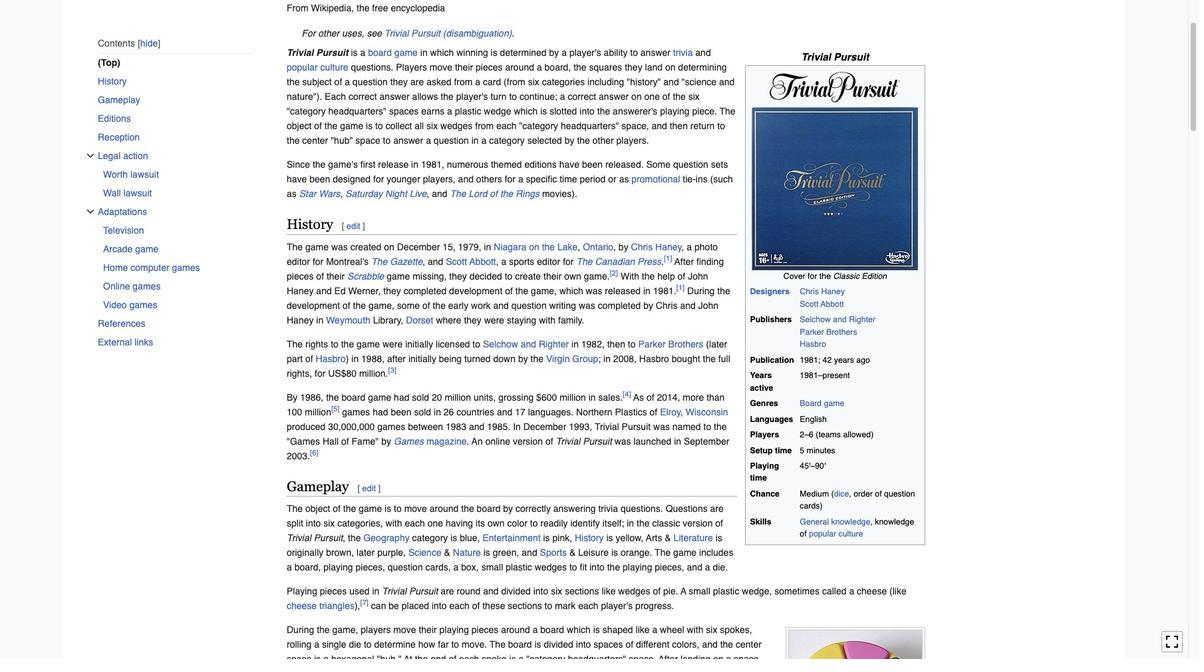 Task type: describe. For each thing, give the bounding box(es) containing it.
the gazette , and scott abbott , a sports editor for the canadian press . [1]
[[372, 254, 673, 267]]

for right cover
[[808, 272, 818, 281]]

weymouth library, dorset where they were staying with family.
[[326, 315, 585, 325]]

the left lake
[[542, 241, 555, 252]]

their inside after finding pieces of their
[[327, 271, 345, 281]]

board inside the object of the game is to move around the board by correctly answering trivia questions. questions are split into six categories, with each one having its own color to readily identify itself; in the classic version of trivial pursuit , the geography category is blue, entertainment is pink, history is yellow, arts & literature
[[477, 504, 501, 514]]

on inside during the game, players move their playing pieces around a board which is shaped like a wheel with six spokes, rolling a single die to determine how far to move. the board is divided into spaces of different colors, and the center space is a hexagonal "hub." at the end of each spoke is a "category headquarters" space. after landing on a spac
[[714, 654, 724, 659]]

promotional link
[[632, 174, 681, 184]]

were for game
[[383, 339, 403, 349]]

determine
[[374, 639, 416, 650]]

nature").
[[287, 91, 322, 102]]

1 horizontal spatial sections
[[565, 586, 599, 597]]

1 horizontal spatial ;
[[819, 355, 821, 365]]

playing time
[[751, 461, 780, 483]]

each down round
[[450, 601, 470, 611]]

other inside questions. players move their pieces around a board, the squares they land on determining the subject of a question they are asked from a card (from six categories including "history" and "science and nature"). each correct answer allows the player's turn to continue; a correct answer on one of the six "category headquarters" spaces earns a plastic wedge which is slotted into the answerer's playing piece. the object of the game is to collect all six wedges from each "category headquarters" space, and then return to the center "hub" space to answer a question in a category selected by the other players.
[[593, 135, 614, 146]]

1 horizontal spatial with
[[539, 315, 556, 325]]

they down board game link
[[391, 76, 408, 87]]

of down land
[[663, 91, 671, 102]]

1 vertical spatial selchow and righter link
[[483, 339, 569, 349]]

and inside "the gazette , and scott abbott , a sports editor for the canadian press . [1]"
[[428, 256, 444, 267]]

the down finding
[[718, 285, 731, 296]]

1 horizontal spatial popular culture link
[[810, 529, 864, 539]]

1 horizontal spatial history
[[287, 216, 333, 232]]

in inside questions. players move their pieces around a board, the squares they land on determining the subject of a question they are asked from a card (from six categories including "history" and "science and nature"). each correct answer allows the player's turn to continue; a correct answer on one of the six "category headquarters" spaces earns a plastic wedge which is slotted into the answerer's playing piece. the object of the game is to collect all six wedges from each "category headquarters" space, and then return to the center "hub" space to answer a question in a category selected by the other players.
[[472, 135, 479, 146]]

1 horizontal spatial .
[[512, 28, 515, 38]]

geography link
[[364, 533, 410, 543]]

2 horizontal spatial million
[[560, 392, 586, 402]]

0 horizontal spatial selchow
[[483, 339, 518, 349]]

used
[[350, 586, 370, 597]]

turn
[[491, 91, 507, 102]]

0 horizontal spatial chris haney link
[[631, 241, 682, 252]]

the down press
[[642, 271, 655, 281]]

missing,
[[413, 271, 447, 281]]

cover
[[784, 272, 806, 281]]

[3]
[[388, 365, 397, 375]]

in right 1979,
[[484, 241, 492, 252]]

to inside [5] games had been sold in 26 countries and 17 languages. northern plastics of elroy, wisconsin produced 30,000,000 games between 1983 and 1985. in december 1993, trivial pursuit was named to the "games hall of fame" by
[[704, 421, 712, 432]]

scrabble game missing, they decided to create their own game. [2]
[[348, 268, 618, 281]]

and up an
[[469, 421, 485, 432]]

wall lawsuit link
[[103, 184, 254, 203]]

the down 'star'
[[287, 241, 303, 252]]

sports
[[540, 547, 567, 558]]

trivial inside trivial pursuit is a board game in which winning is determined by a player's ability to answer trivia and popular culture
[[287, 47, 314, 58]]

game right board
[[825, 399, 845, 408]]

0 vertical spatial initially
[[406, 339, 434, 349]]

rights
[[306, 339, 328, 349]]

games down the arcade game link
[[172, 263, 200, 273]]

and inside with the help of john haney and ed werner, they completed development of the game, which was released in 1981.
[[316, 285, 332, 296]]

game up 1988,
[[357, 339, 380, 349]]

the up having
[[461, 504, 474, 514]]

the up since
[[287, 135, 300, 146]]

playing pieces used in trivial pursuit are round and divided into six sections like wedges of pie. a small plastic wedge, sometimes called a cheese (like cheese triangles ), [7] can be placed into each of these sections to mark each player's progress.
[[287, 586, 907, 611]]

and down "entertainment" link
[[522, 547, 538, 558]]

trivial pursuit (disambiguation) link
[[385, 28, 512, 38]]

the right the selected
[[577, 135, 590, 146]]

1 horizontal spatial players
[[751, 430, 780, 439]]

haney up press
[[656, 241, 682, 252]]

full
[[719, 353, 731, 364]]

john inside with the help of john haney and ed werner, they completed development of the game, which was released in 1981.
[[688, 271, 709, 281]]

the inside & leisure is orange. the game includes a board, playing pieces, question cards, a box, small plastic wedges to fit into the playing pieces, and a die.
[[608, 562, 621, 573]]

of up categories,
[[333, 504, 341, 514]]

to left collect
[[375, 120, 383, 131]]

board down mark
[[541, 625, 565, 635]]

and inside during the game, players move their playing pieces around a board which is shaped like a wheel with six spokes, rolling a single die to determine how far to move. the board is divided into spaces of different colors, and the center space is a hexagonal "hub." at the end of each spoke is a "category headquarters" space. after landing on a spac
[[703, 639, 718, 650]]

of left pie.
[[653, 586, 661, 597]]

to right rights
[[331, 339, 339, 349]]

in inside with the help of john haney and ed werner, they completed development of the game, which was released in 1981.
[[644, 285, 651, 296]]

is left the pink,
[[544, 533, 550, 543]]

own inside scrabble game missing, they decided to create their own game. [2]
[[565, 271, 582, 281]]

1983
[[446, 421, 467, 432]]

by inside during the development of the game, some of the early work and question writing was completed by chris and john haney in
[[644, 300, 654, 311]]

game, inside with the help of john haney and ed werner, they completed development of the game, which was released in 1981.
[[531, 285, 557, 296]]

home computer games link
[[103, 259, 254, 277]]

0 horizontal spatial have
[[287, 174, 307, 184]]

the inside the object of the game is to move around the board by correctly answering trivia questions. questions are split into six categories, with each one having its own color to readily identify itself; in the classic version of trivial pursuit , the geography category is blue, entertainment is pink, history is yellow, arts & literature
[[287, 504, 303, 514]]

star
[[299, 188, 316, 199]]

board inside by 1986, the board game had sold 20 million units, grossing $600 million in sales. [4] as of 2014
[[342, 392, 366, 402]]

$600
[[537, 392, 557, 402]]

six up continue;
[[528, 76, 540, 87]]

bought
[[672, 353, 701, 364]]

the up categories,
[[343, 504, 356, 514]]

release
[[378, 159, 409, 170]]

to right turn
[[510, 91, 517, 102]]

with inside during the game, players move their playing pieces around a board which is shaped like a wheel with six spokes, rolling a single die to determine how far to move. the board is divided into spaces of different colors, and the center space is a hexagonal "hub." at the end of each spoke is a "category headquarters" space. after landing on a spac
[[687, 625, 704, 635]]

into inside the object of the game is to move around the board by correctly answering trivia questions. questions are split into six categories, with each one having its own color to readily identify itself; in the classic version of trivial pursuit , the geography category is blue, entertainment is pink, history is yellow, arts & literature
[[306, 518, 321, 529]]

since the game's first release in 1981, numerous themed editions have been released. some question sets have been designed for younger players, and others for a specific time period or as
[[287, 159, 729, 184]]

into right placed
[[432, 601, 447, 611]]

allowed)
[[844, 430, 874, 439]]

external links link
[[98, 333, 254, 352]]

designers link
[[751, 287, 790, 296]]

the up where
[[433, 300, 446, 311]]

to up geography link
[[394, 504, 402, 514]]

, up missing,
[[423, 256, 425, 267]]

1 pieces, from the left
[[356, 562, 385, 573]]

determining
[[679, 62, 727, 72]]

early
[[449, 300, 469, 311]]

1 vertical spatial [1]
[[677, 283, 685, 292]]

board right move.
[[508, 639, 532, 650]]

each inside questions. players move their pieces around a board, the squares they land on determining the subject of a question they are asked from a card (from six categories including "history" and "science and nature"). each correct answer allows the player's turn to continue; a correct answer on one of the six "category headquarters" spaces earns a plastic wedge which is slotted into the answerer's playing piece. the object of the game is to collect all six wedges from each "category headquarters" space, and then return to the center "hub" space to answer a question in a category selected by the other players.
[[497, 120, 517, 131]]

these
[[483, 601, 506, 611]]

to down collect
[[383, 135, 391, 146]]

of down nature"). at the left top
[[314, 120, 322, 131]]

answering
[[554, 504, 596, 514]]

move inside the object of the game is to move around the board by correctly answering trivia questions. questions are split into six categories, with each one having its own color to readily identify itself; in the classic version of trivial pursuit , the geography category is blue, entertainment is pink, history is yellow, arts & literature
[[405, 504, 427, 514]]

small inside playing pieces used in trivial pursuit are round and divided into six sections like wedges of pie. a small plastic wedge, sometimes called a cheese (like cheese triangles ), [7] can be placed into each of these sections to mark each player's progress.
[[689, 586, 711, 597]]

categories
[[542, 76, 585, 87]]

hasbro inside ; in 2008, hasbro bought the full rights, for us$80 million.
[[640, 353, 670, 364]]

star wars , saturday night live , and the lord of the rings movies).
[[299, 188, 578, 199]]

; inside ; in 2008, hasbro bought the full rights, for us$80 million.
[[599, 353, 601, 364]]

game up the computer
[[135, 244, 159, 255]]

create
[[515, 271, 541, 281]]

the left rings
[[501, 188, 513, 199]]

is right winning
[[491, 47, 498, 58]]

is inside & leisure is orange. the game includes a board, playing pieces, question cards, a box, small plastic wedges to fit into the playing pieces, and a die.
[[612, 547, 618, 558]]

and inside playing pieces used in trivial pursuit are round and divided into six sections like wedges of pie. a small plastic wedge, sometimes called a cheese (like cheese triangles ), [7] can be placed into each of these sections to mark each player's progress.
[[483, 586, 499, 597]]

was inside with the help of john haney and ed werner, they completed development of the game, which was released in 1981.
[[586, 285, 603, 296]]

0 horizontal spatial sections
[[508, 601, 542, 611]]

spoke
[[482, 654, 507, 659]]

plastic inside playing pieces used in trivial pursuit are round and divided into six sections like wedges of pie. a small plastic wedge, sometimes called a cheese (like cheese triangles ), [7] can be placed into each of these sections to mark each player's progress.
[[713, 586, 740, 597]]

the lord of the rings link
[[450, 188, 540, 199]]

the up game.
[[577, 256, 593, 267]]

editions
[[98, 113, 131, 124]]

setup time
[[751, 446, 792, 455]]

1 horizontal spatial popular
[[810, 529, 837, 539]]

during for during the development of the game, some of the early work and question writing was completed by chris and john haney in
[[688, 285, 715, 296]]

slotted
[[550, 106, 577, 116]]

saturday
[[346, 188, 383, 199]]

general knowledge link
[[800, 517, 871, 526]]

to down correctly at left bottom
[[530, 518, 538, 529]]

is left 'hexagonal'
[[314, 654, 321, 659]]

abbott inside chris haney scott abbott
[[821, 299, 845, 309]]

winning
[[457, 47, 488, 58]]

the down spokes,
[[721, 639, 734, 650]]

of up space.
[[626, 639, 634, 650]]

pink,
[[553, 533, 573, 543]]

dorset
[[406, 315, 434, 325]]

& inside the object of the game is to move around the board by correctly answering trivia questions. questions are split into six categories, with each one having its own color to readily identify itself; in the classic version of trivial pursuit , the geography category is blue, entertainment is pink, history is yellow, arts & literature
[[665, 533, 671, 543]]

video
[[103, 300, 127, 310]]

x small image
[[87, 208, 95, 216]]

note containing for other uses, see
[[287, 26, 926, 40]]

around for move
[[430, 504, 459, 514]]

and down 'players,'
[[432, 188, 448, 199]]

in up virgin group link
[[572, 339, 579, 349]]

home computer games
[[103, 263, 200, 273]]

of down round
[[472, 601, 480, 611]]

each inside the object of the game is to move around the board by correctly answering trivia questions. questions are split into six categories, with each one having its own color to readily identify itself; in the classic version of trivial pursuit , the geography category is blue, entertainment is pink, history is yellow, arts & literature
[[405, 518, 425, 529]]

of down after finding pieces of their
[[505, 285, 513, 296]]

1 vertical spatial brothers
[[669, 339, 704, 349]]

plastics
[[615, 406, 648, 417]]

to inside playing pieces used in trivial pursuit are round and divided into six sections like wedges of pie. a small plastic wedge, sometimes called a cheese (like cheese triangles ), [7] can be placed into each of these sections to mark each player's progress.
[[545, 601, 553, 611]]

color
[[508, 518, 528, 529]]

[5] link
[[331, 404, 340, 413]]

writing
[[550, 300, 577, 311]]

the down asked
[[441, 91, 454, 102]]

lawsuit for worth lawsuit
[[130, 169, 159, 180]]

live
[[410, 188, 427, 199]]

1 horizontal spatial parker brothers link
[[800, 327, 858, 337]]

1 vertical spatial hasbro link
[[316, 353, 346, 364]]

million inside , more than 100 million
[[305, 406, 331, 417]]

"hub."
[[377, 654, 402, 659]]

during for during the game, players move their playing pieces around a board which is shaped like a wheel with six spokes, rolling a single die to determine how far to move. the board is divided into spaces of different colors, and the center space is a hexagonal "hub." at the end of each spoke is a "category headquarters" space. after landing on a spac
[[287, 625, 314, 635]]

six right all on the top left
[[427, 120, 438, 131]]

lawsuit for wall lawsuit
[[124, 188, 152, 199]]

(later
[[707, 339, 728, 349]]

by inside the object of the game is to move around the board by correctly answering trivia questions. questions are split into six categories, with each one having its own color to readily identify itself; in the classic version of trivial pursuit , the geography category is blue, entertainment is pink, history is yellow, arts & literature
[[503, 504, 513, 514]]

x small image
[[87, 152, 95, 160]]

the up nature"). at the left top
[[287, 76, 300, 87]]

between
[[408, 421, 443, 432]]

headquarters" inside during the game, players move their playing pieces around a board which is shaped like a wheel with six spokes, rolling a single die to determine how far to move. the board is divided into spaces of different colors, and the center space is a hexagonal "hub." at the end of each spoke is a "category headquarters" space. after landing on a spac
[[568, 654, 627, 659]]

pieces inside after finding pieces of their
[[287, 271, 314, 281]]

encyclopedia
[[391, 2, 445, 13]]

is right spoke
[[510, 654, 516, 659]]

continue;
[[520, 91, 558, 102]]

had inside [5] games had been sold in 26 countries and 17 languages. northern plastics of elroy, wisconsin produced 30,000,000 games between 1983 and 1985. in december 1993, trivial pursuit was named to the "games hall of fame" by
[[373, 406, 388, 417]]

of up weymouth link
[[343, 300, 351, 311]]

they inside scrabble game missing, they decided to create their own game. [2]
[[450, 271, 467, 281]]

1981–present
[[800, 371, 851, 380]]

0 vertical spatial cheese
[[857, 586, 888, 597]]

was inside [5] games had been sold in 26 countries and 17 languages. northern plastics of elroy, wisconsin produced 30,000,000 games between 1983 and 1985. in december 1993, trivial pursuit was named to the "games hall of fame" by
[[654, 421, 670, 432]]

spaces inside during the game, players move their playing pieces around a board which is shaped like a wheel with six spokes, rolling a single die to determine how far to move. the board is divided into spaces of different colors, and the center space is a hexagonal "hub." at the end of each spoke is a "category headquarters" space. after landing on a spac
[[594, 639, 623, 650]]

question down board game link
[[353, 76, 388, 87]]

all
[[415, 120, 424, 131]]

and left 17
[[497, 406, 513, 417]]

round
[[457, 586, 481, 597]]

, down 'players,'
[[427, 188, 430, 199]]

[2]
[[610, 268, 618, 278]]

1 horizontal spatial culture
[[839, 529, 864, 539]]

2 horizontal spatial been
[[582, 159, 603, 170]]

in inside during the development of the game, some of the early work and question writing was completed by chris and john haney in
[[316, 315, 324, 325]]

1 vertical spatial gameplay
[[287, 478, 349, 494]]

is left shaped
[[594, 625, 600, 635]]

completed inside during the development of the game, some of the early work and question writing was completed by chris and john haney in
[[598, 300, 641, 311]]

hexagonal
[[331, 654, 374, 659]]

green,
[[493, 547, 520, 558]]

triangles
[[320, 601, 355, 611]]

] for history
[[363, 221, 365, 231]]

0 horizontal spatial then
[[608, 339, 626, 349]]

1 vertical spatial initially
[[409, 353, 437, 364]]

edit link for history
[[347, 221, 361, 231]]

player's inside playing pieces used in trivial pursuit are round and divided into six sections like wedges of pie. a small plastic wedge, sometimes called a cheese (like cheese triangles ), [7] can be placed into each of these sections to mark each player's progress.
[[601, 601, 633, 611]]

to inside scrabble game missing, they decided to create their own game. [2]
[[505, 271, 513, 281]]

pie.
[[664, 586, 679, 597]]

0 horizontal spatial parker
[[639, 339, 666, 349]]

, up decided
[[496, 256, 499, 267]]

0 vertical spatial selchow and righter link
[[800, 315, 876, 324]]

to right far
[[452, 639, 459, 650]]

of inside (later part of
[[306, 353, 313, 364]]

games up games
[[378, 421, 406, 432]]

1 horizontal spatial from
[[475, 120, 494, 131]]

2 pieces, from the left
[[655, 562, 685, 573]]

with the help of john haney and ed werner, they completed development of the game, which was released in 1981.
[[287, 271, 709, 296]]

players.
[[617, 135, 649, 146]]

game inside the object of the game is to move around the board by correctly answering trivia questions. questions are split into six categories, with each one having its own color to readily identify itself; in the classic version of trivial pursuit , the geography category is blue, entertainment is pink, history is yellow, arts & literature
[[359, 504, 382, 514]]

parker inside 'selchow and righter parker brothers hasbro'
[[800, 327, 825, 337]]

chris for during the development of the game, some of the early work and question writing was completed by chris and john haney in
[[656, 300, 678, 311]]

as inside tie-ins (such as
[[287, 188, 297, 199]]

to up 2008,
[[628, 339, 636, 349]]

online
[[486, 436, 511, 446]]

hide
[[140, 38, 158, 49]]

1 vertical spatial been
[[310, 174, 330, 184]]

1 horizontal spatial [1] link
[[677, 283, 685, 292]]

1 vertical spatial history link
[[575, 533, 604, 543]]

1 horizontal spatial hasbro link
[[800, 340, 827, 349]]

] for gameplay
[[378, 483, 381, 493]]

named
[[673, 421, 701, 432]]

of right end
[[449, 654, 457, 659]]

0 vertical spatial have
[[560, 159, 580, 170]]

of up "dorset" link
[[423, 300, 430, 311]]

0 vertical spatial "category
[[287, 106, 326, 116]]

, down the designed
[[340, 188, 343, 199]]

each
[[325, 91, 346, 102]]

by right down on the bottom left
[[519, 353, 528, 364]]

on right land
[[666, 62, 676, 72]]

board, inside questions. players move their pieces around a board, the squares they land on determining the subject of a question they are asked from a card (from six categories including "history" and "science and nature"). each correct answer allows the player's turn to continue; a correct answer on one of the six "category headquarters" spaces earns a plastic wedge which is slotted into the answerer's playing piece. the object of the game is to collect all six wedges from each "category headquarters" space, and then return to the center "hub" space to answer a question in a category selected by the other players.
[[545, 62, 571, 72]]

with inside the object of the game is to move around the board by correctly answering trivia questions. questions are split into six categories, with each one having its own color to readily identify itself; in the classic version of trivial pursuit , the geography category is blue, entertainment is pink, history is yellow, arts & literature
[[386, 518, 402, 529]]

the down including
[[598, 106, 611, 116]]

0 vertical spatial headquarters"
[[329, 106, 387, 116]]

geography
[[364, 533, 410, 543]]

created
[[351, 241, 382, 252]]

question inside during the development of the game, some of the early work and question writing was completed by chris and john haney in
[[512, 300, 547, 311]]

are inside questions. players move their pieces around a board, the squares they land on determining the subject of a question they are asked from a card (from six categories including "history" and "science and nature"). each correct answer allows the player's turn to continue; a correct answer on one of the six "category headquarters" spaces earns a plastic wedge which is slotted into the answerer's playing piece. the object of the game is to collect all six wedges from each "category headquarters" space, and then return to the center "hub" space to answer a question in a category selected by the other players.
[[411, 76, 424, 87]]

0 vertical spatial [1] link
[[664, 254, 673, 263]]

languages.
[[528, 406, 574, 417]]

to right die
[[364, 639, 372, 650]]

answer down including
[[599, 91, 629, 102]]

1 vertical spatial chris haney link
[[800, 287, 846, 296]]

chris inside chris haney scott abbott
[[800, 287, 820, 296]]

arcade game
[[103, 244, 159, 255]]

0 horizontal spatial from
[[454, 76, 473, 87]]

space,
[[622, 120, 649, 131]]

the left classic
[[820, 272, 831, 281]]

questions. inside the object of the game is to move around the board by correctly answering trivia questions. questions are split into six categories, with each one having its own color to readily identify itself; in the classic version of trivial pursuit , the geography category is blue, entertainment is pink, history is yellow, arts & literature
[[621, 504, 664, 514]]

and inside 'selchow and righter parker brothers hasbro'
[[834, 315, 847, 324]]

, inside the object of the game is to move around the board by correctly answering trivia questions. questions are split into six categories, with each one having its own color to readily identify itself; in the classic version of trivial pursuit , the geography category is blue, entertainment is pink, history is yellow, arts & literature
[[343, 533, 346, 543]]

decided
[[470, 271, 502, 281]]

1 vertical spatial headquarters"
[[561, 120, 619, 131]]

popular inside trivial pursuit is a board game in which winning is determined by a player's ability to answer trivia and popular culture
[[287, 62, 318, 72]]

1 vertical spatial "category
[[520, 120, 559, 131]]

is left green,
[[484, 547, 491, 558]]

the down how
[[415, 654, 428, 659]]

of down others
[[490, 188, 498, 199]]

2 correct from the left
[[568, 91, 597, 102]]

1 horizontal spatial scott abbott link
[[800, 299, 845, 309]]

the up part
[[287, 339, 303, 349]]

question up numerous
[[434, 135, 469, 146]]

is down having
[[451, 533, 458, 543]]

worth lawsuit
[[103, 169, 159, 180]]

english
[[800, 414, 827, 424]]

space inside during the game, players move their playing pieces around a board which is shaped like a wheel with six spokes, rolling a single die to determine how far to move. the board is divided into spaces of different colors, and the center space is a hexagonal "hub." at the end of each spoke is a "category headquarters" space. after landing on a spac
[[287, 654, 312, 659]]

nature
[[453, 547, 481, 558]]

own inside the object of the game is to move around the board by correctly answering trivia questions. questions are split into six categories, with each one having its own color to readily identify itself; in the classic version of trivial pursuit , the geography category is blue, entertainment is pink, history is yellow, arts & literature
[[488, 518, 505, 529]]

around for pieces
[[501, 625, 530, 635]]

category inside questions. players move their pieces around a board, the squares they land on determining the subject of a question they are asked from a card (from six categories including "history" and "science and nature"). each correct answer allows the player's turn to continue; a correct answer on one of the six "category headquarters" spaces earns a plastic wedge which is slotted into the answerer's playing piece. the object of the game is to collect all six wedges from each "category headquarters" space, and then return to the center "hub" space to answer a question in a category selected by the other players.
[[489, 135, 525, 146]]

2 vertical spatial .
[[467, 436, 470, 446]]

and right the work
[[494, 300, 509, 311]]

science & nature is green, and sports
[[409, 547, 567, 558]]

0 horizontal spatial scott abbott link
[[446, 256, 496, 267]]

is down itself;
[[607, 533, 613, 543]]

, up canadian
[[614, 241, 616, 252]]

on up the gazette 'link'
[[384, 241, 395, 252]]

"science
[[682, 76, 717, 87]]

time for setup time
[[776, 446, 792, 455]]

of right help
[[678, 271, 686, 281]]

players inside questions. players move their pieces around a board, the squares they land on determining the subject of a question they are asked from a card (from six categories including "history" and "science and nature"). each correct answer allows the player's turn to continue; a correct answer on one of the six "category headquarters" spaces earns a plastic wedge which is slotted into the answerer's playing piece. the object of the game is to collect all six wedges from each "category headquarters" space, and then return to the center "hub" space to answer a question in a category selected by the other players.
[[396, 62, 427, 72]]

object inside the object of the game is to move around the board by correctly answering trivia questions. questions are split into six categories, with each one having its own color to readily identify itself; in the classic version of trivial pursuit , the geography category is blue, entertainment is pink, history is yellow, arts & literature
[[306, 504, 330, 514]]

was up montreal's
[[331, 241, 348, 252]]

werner,
[[349, 285, 381, 296]]

six down "science
[[689, 91, 700, 102]]

each right mark
[[579, 601, 599, 611]]

sometimes
[[775, 586, 820, 597]]

1 horizontal spatial million
[[445, 392, 471, 402]]

to right the "return"
[[718, 120, 726, 131]]

categories,
[[338, 518, 383, 529]]

is up geography link
[[385, 504, 392, 514]]

of inside after finding pieces of their
[[316, 271, 324, 281]]

as inside since the game's first release in 1981, numerous themed editions have been released. some question sets have been designed for younger players, and others for a specific time period or as
[[620, 174, 629, 184]]

trivial inside [5] games had been sold in 26 countries and 17 languages. northern plastics of elroy, wisconsin produced 30,000,000 games between 1983 and 1985. in december 1993, trivial pursuit was named to the "games hall of fame" by
[[595, 421, 620, 432]]

1981,
[[421, 159, 445, 170]]

0 horizontal spatial parker brothers link
[[639, 339, 704, 349]]

(
[[832, 489, 835, 499]]

0 horizontal spatial history
[[98, 76, 127, 87]]

, inside ", order of question cards)"
[[850, 489, 852, 499]]

, left ontario
[[578, 241, 581, 252]]

question inside & leisure is orange. the game includes a board, playing pieces, question cards, a box, small plastic wedges to fit into the playing pieces, and a die.
[[388, 562, 423, 573]]

on up "answerer's"
[[632, 91, 642, 102]]

virgin
[[546, 353, 570, 364]]

of left elroy,
[[650, 406, 658, 417]]

0 vertical spatial popular culture link
[[287, 62, 349, 72]]

questions. inside questions. players move their pieces around a board, the squares they land on determining the subject of a question they are asked from a card (from six categories including "history" and "science and nature"). each correct answer allows the player's turn to continue; a correct answer on one of the six "category headquarters" spaces earns a plastic wedge which is slotted into the answerer's playing piece. the object of the game is to collect all six wedges from each "category headquarters" space, and then return to the center "hub" space to answer a question in a category selected by the other players.
[[351, 62, 394, 72]]

center inside during the game, players move their playing pieces around a board which is shaped like a wheel with six spokes, rolling a single die to determine how far to move. the board is divided into spaces of different colors, and the center space is a hexagonal "hub." at the end of each spoke is a "category headquarters" space. after landing on a spac
[[736, 639, 762, 650]]

science
[[409, 547, 442, 558]]

a inside "the gazette , and scott abbott , a sports editor for the canadian press . [1]"
[[502, 256, 507, 267]]

move inside questions. players move their pieces around a board, the squares they land on determining the subject of a question they are asked from a card (from six categories including "history" and "science and nature"). each correct answer allows the player's turn to continue; a correct answer on one of the six "category headquarters" spaces earns a plastic wedge which is slotted into the answerer's playing piece. the object of the game is to collect all six wedges from each "category headquarters" space, and then return to the center "hub" space to answer a question in a category selected by the other players.
[[430, 62, 453, 72]]

the up single
[[317, 625, 330, 635]]

the up )
[[341, 339, 354, 349]]

wheel
[[660, 625, 685, 635]]



Task type: locate. For each thing, give the bounding box(es) containing it.
. inside "the gazette , and scott abbott , a sports editor for the canadian press . [1]"
[[662, 256, 664, 267]]

die.
[[713, 562, 728, 573]]

of inside by 1986, the board game had sold 20 million units, grossing $600 million in sales. [4] as of 2014
[[647, 392, 655, 402]]

[ for gameplay
[[358, 483, 360, 493]]

abbott
[[470, 256, 496, 267], [821, 299, 845, 309]]

into right the "split"
[[306, 518, 321, 529]]

divided inside during the game, players move their playing pieces around a board which is shaped like a wheel with six spokes, rolling a single die to determine how far to move. the board is divided into spaces of different colors, and the center space is a hexagonal "hub." at the end of each spoke is a "category headquarters" space. after landing on a spac
[[544, 639, 574, 650]]

0 horizontal spatial time
[[560, 174, 578, 184]]

into inside during the game, players move their playing pieces around a board which is shaped like a wheel with six spokes, rolling a single die to determine how far to move. the board is divided into spaces of different colors, and the center space is a hexagonal "hub." at the end of each spoke is a "category headquarters" space. after landing on a spac
[[576, 639, 591, 650]]

die
[[349, 639, 362, 650]]

1 horizontal spatial wedges
[[535, 562, 567, 573]]

each
[[497, 120, 517, 131], [405, 518, 425, 529], [450, 601, 470, 611], [579, 601, 599, 611], [459, 654, 480, 659]]

0 vertical spatial trivia
[[674, 47, 693, 58]]

time inside since the game's first release in 1981, numerous themed editions have been released. some question sets have been designed for younger players, and others for a specific time period or as
[[560, 174, 578, 184]]

are up allows
[[411, 76, 424, 87]]

including
[[588, 76, 625, 87]]

1 vertical spatial game,
[[369, 300, 395, 311]]

[ for history
[[342, 221, 344, 231]]

board inside trivial pursuit is a board game in which winning is determined by a player's ability to answer trivia and popular culture
[[368, 47, 392, 58]]

references link
[[98, 314, 254, 333]]

to inside trivial pursuit is a board game in which winning is determined by a player's ability to answer trivia and popular culture
[[631, 47, 638, 58]]

1 vertical spatial .
[[662, 256, 664, 267]]

sold inside by 1986, the board game had sold 20 million units, grossing $600 million in sales. [4] as of 2014
[[412, 392, 429, 402]]

1 horizontal spatial like
[[636, 625, 650, 635]]

of up includes
[[716, 518, 724, 529]]

knowledge for general knowledge
[[832, 517, 871, 526]]

0 horizontal spatial questions.
[[351, 62, 394, 72]]

board
[[800, 399, 822, 408]]

1 vertical spatial like
[[636, 625, 650, 635]]

question inside since the game's first release in 1981, numerous themed editions have been released. some question sets have been designed for younger players, and others for a specific time period or as
[[674, 159, 709, 170]]

around up having
[[430, 504, 459, 514]]

playing up far
[[440, 625, 469, 635]]

game inside by 1986, the board game had sold 20 million units, grossing $600 million in sales. [4] as of 2014
[[368, 392, 392, 402]]

gameplay link
[[98, 91, 254, 109]]

hasbro up publication 1981 ; 42 years ago
[[800, 340, 827, 349]]

0 horizontal spatial ]
[[363, 221, 365, 231]]

1 vertical spatial culture
[[839, 529, 864, 539]]

1 vertical spatial sold
[[414, 406, 431, 417]]

their inside questions. players move their pieces around a board, the squares they land on determining the subject of a question they are asked from a card (from six categories including "history" and "science and nature"). each correct answer allows the player's turn to continue; a correct answer on one of the six "category headquarters" spaces earns a plastic wedge which is slotted into the answerer's playing piece. the object of the game is to collect all six wedges from each "category headquarters" space, and then return to the center "hub" space to answer a question in a category selected by the other players.
[[455, 62, 473, 72]]

editor inside "the gazette , and scott abbott , a sports editor for the canadian press . [1]"
[[537, 256, 561, 267]]

version down in
[[513, 436, 543, 446]]

fullscreen image
[[1166, 635, 1180, 649]]

one inside the object of the game is to move around the board by correctly answering trivia questions. questions are split into six categories, with each one having its own color to readily identify itself; in the classic version of trivial pursuit , the geography category is blue, entertainment is pink, history is yellow, arts & literature
[[428, 518, 443, 529]]

at
[[404, 654, 413, 659]]

wall
[[103, 188, 121, 199]]

0 horizontal spatial hasbro
[[316, 353, 346, 364]]

2 horizontal spatial wedges
[[619, 586, 651, 597]]

0 vertical spatial players
[[396, 62, 427, 72]]

and up 'these'
[[483, 586, 499, 597]]

[ edit ] for history
[[342, 221, 365, 231]]

0 horizontal spatial game,
[[332, 625, 358, 635]]

niagara
[[494, 241, 527, 252]]

into down playing pieces used in trivial pursuit are round and divided into six sections like wedges of pie. a small plastic wedge, sometimes called a cheese (like cheese triangles ), [7] can be placed into each of these sections to mark each player's progress.
[[576, 639, 591, 650]]

editor inside , a photo editor for montreal's
[[287, 256, 310, 267]]

produced
[[287, 421, 326, 432]]

a inside , a photo editor for montreal's
[[687, 241, 692, 252]]

december down languages.
[[524, 421, 567, 432]]

0 vertical spatial during
[[688, 285, 715, 296]]

for up saturday night live link
[[373, 174, 384, 184]]

into
[[580, 106, 595, 116], [306, 518, 321, 529], [590, 562, 605, 573], [534, 586, 549, 597], [432, 601, 447, 611], [576, 639, 591, 650]]

plastic down green,
[[506, 562, 532, 573]]

category up themed
[[489, 135, 525, 146]]

0 horizontal spatial culture
[[321, 62, 349, 72]]

december inside [5] games had been sold in 26 countries and 17 languages. northern plastics of elroy, wisconsin produced 30,000,000 games between 1983 and 1985. in december 1993, trivial pursuit was named to the "games hall of fame" by
[[524, 421, 567, 432]]

1 vertical spatial cheese
[[287, 601, 317, 611]]

in up can at the bottom of the page
[[372, 586, 380, 597]]

0 vertical spatial move
[[430, 62, 453, 72]]

time inside playing time
[[751, 474, 767, 483]]

chris for the game was created on december 15, 1979, in niagara on the lake , ontario , by chris haney
[[631, 241, 653, 252]]

was inside was launched in september 2003.
[[615, 436, 631, 446]]

and down numerous
[[458, 174, 474, 184]]

have down since
[[287, 174, 307, 184]]

1 horizontal spatial selchow and righter link
[[800, 315, 876, 324]]

time for playing time
[[751, 474, 767, 483]]

completed inside with the help of john haney and ed werner, they completed development of the game, which was released in 1981.
[[404, 285, 447, 296]]

legal action link
[[98, 147, 254, 165]]

culture inside trivial pursuit is a board game in which winning is determined by a player's ability to answer trivia and popular culture
[[321, 62, 349, 72]]

0 vertical spatial from
[[454, 76, 473, 87]]

the up ""hub""
[[325, 120, 338, 131]]

2 editor from the left
[[537, 256, 561, 267]]

was inside during the development of the game, some of the early work and question writing was completed by chris and john haney in
[[579, 300, 596, 311]]

1 vertical spatial other
[[593, 135, 614, 146]]

0 horizontal spatial gameplay
[[98, 95, 140, 105]]

2 vertical spatial wedges
[[619, 586, 651, 597]]

land
[[645, 62, 663, 72]]

the up spoke
[[490, 639, 506, 650]]

1 vertical spatial with
[[386, 518, 402, 529]]

trivia inside trivial pursuit is a board game in which winning is determined by a player's ability to answer trivia and popular culture
[[674, 47, 693, 58]]

order
[[854, 489, 873, 499]]

1 vertical spatial category
[[412, 533, 448, 543]]

asked
[[427, 76, 452, 87]]

[1]
[[664, 254, 673, 263], [677, 283, 685, 292]]

to up the turned
[[473, 339, 481, 349]]

1 horizontal spatial divided
[[544, 639, 574, 650]]

includes
[[700, 547, 734, 558]]

like up shaped
[[602, 586, 616, 597]]

player's down "card"
[[456, 91, 488, 102]]

1 editor from the left
[[287, 256, 310, 267]]

is right move.
[[535, 639, 542, 650]]

0 vertical spatial wedges
[[441, 120, 473, 131]]

. left an
[[467, 436, 470, 446]]

the down create
[[516, 285, 529, 296]]

1 vertical spatial during
[[287, 625, 314, 635]]

like up different
[[636, 625, 650, 635]]

0 vertical spatial culture
[[321, 62, 349, 72]]

2 vertical spatial headquarters"
[[568, 654, 627, 659]]

2 vertical spatial around
[[501, 625, 530, 635]]

first
[[361, 159, 376, 170]]

answer inside trivial pursuit is a board game in which winning is determined by a player's ability to answer trivia and popular culture
[[641, 47, 671, 58]]

designers
[[751, 287, 790, 296]]

plastic inside & leisure is orange. the game includes a board, playing pieces, question cards, a box, small plastic wedges to fit into the playing pieces, and a die.
[[506, 562, 532, 573]]

initially
[[406, 339, 434, 349], [409, 353, 437, 364]]

development inside with the help of john haney and ed werner, they completed development of the game, which was released in 1981.
[[449, 285, 503, 296]]

0 vertical spatial abbott
[[470, 256, 496, 267]]

languages english
[[751, 414, 827, 424]]

by inside questions. players move their pieces around a board, the squares they land on determining the subject of a question they are asked from a card (from six categories including "history" and "science and nature"). each correct answer allows the player's turn to continue; a correct answer on one of the six "category headquarters" spaces earns a plastic wedge which is slotted into the answerer's playing piece. the object of the game is to collect all six wedges from each "category headquarters" space, and then return to the center "hub" space to answer a question in a category selected by the other players.
[[565, 135, 575, 146]]

for inside , a photo editor for montreal's
[[313, 256, 324, 267]]

0 vertical spatial parker brothers link
[[800, 327, 858, 337]]

legal
[[98, 151, 121, 161]]

edit link up created
[[347, 221, 361, 231]]

questions. down board game link
[[351, 62, 394, 72]]

0 vertical spatial edit link
[[347, 221, 361, 231]]

2 vertical spatial "category
[[527, 654, 566, 659]]

some
[[647, 159, 671, 170]]

game up montreal's
[[306, 241, 329, 252]]

0 horizontal spatial cheese
[[287, 601, 317, 611]]

pieces up triangles
[[320, 586, 347, 597]]

1 horizontal spatial brothers
[[827, 327, 858, 337]]

around inside questions. players move their pieces around a board, the squares they land on determining the subject of a question they are asked from a card (from six categories including "history" and "science and nature"). each correct answer allows the player's turn to continue; a correct answer on one of the six "category headquarters" spaces earns a plastic wedge which is slotted into the answerer's playing piece. the object of the game is to collect all six wedges from each "category headquarters" space, and then return to the center "hub" space to answer a question in a category selected by the other players.
[[506, 62, 535, 72]]

popular culture link up subject
[[287, 62, 349, 72]]

trivia up determining
[[674, 47, 693, 58]]

reception
[[98, 132, 140, 143]]

1 vertical spatial history
[[287, 216, 333, 232]]

during inside during the game, players move their playing pieces around a board which is shaped like a wheel with six spokes, rolling a single die to determine how far to move. the board is divided into spaces of different colors, and the center space is a hexagonal "hub." at the end of each spoke is a "category headquarters" space. after landing on a spac
[[287, 625, 314, 635]]

each down move.
[[459, 654, 480, 659]]

1 knowledge from the left
[[832, 517, 871, 526]]

in inside by 1986, the board game had sold 20 million units, grossing $600 million in sales. [4] as of 2014
[[589, 392, 596, 402]]

or
[[609, 174, 617, 184]]

0 vertical spatial plastic
[[455, 106, 482, 116]]

of right hall
[[341, 436, 349, 446]]

in down for other uses, see trivial pursuit (disambiguation) .
[[421, 47, 428, 58]]

1 horizontal spatial knowledge
[[876, 517, 915, 526]]

playing inside questions. players move their pieces around a board, the squares they land on determining the subject of a question they are asked from a card (from six categories including "history" and "science and nature"). each correct answer allows the player's turn to continue; a correct answer on one of the six "category headquarters" spaces earns a plastic wedge which is slotted into the answerer's playing piece. the object of the game is to collect all six wedges from each "category headquarters" space, and then return to the center "hub" space to answer a question in a category selected by the other players.
[[661, 106, 690, 116]]

0 horizontal spatial history link
[[98, 72, 254, 91]]

been inside [5] games had been sold in 26 countries and 17 languages. northern plastics of elroy, wisconsin produced 30,000,000 games between 1983 and 1985. in december 1993, trivial pursuit was named to the "games hall of fame" by
[[391, 406, 412, 417]]

and right "science
[[720, 76, 735, 87]]

, inside , a photo editor for montreal's
[[682, 241, 685, 252]]

games for [5] games had been sold in 26 countries and 17 languages. northern plastics of elroy, wisconsin produced 30,000,000 games between 1983 and 1985. in december 1993, trivial pursuit was named to the "games hall of fame" by
[[342, 406, 370, 417]]

by inside trivial pursuit is a board game in which winning is determined by a player's ability to answer trivia and popular culture
[[550, 47, 559, 58]]

which inside trivial pursuit is a board game in which winning is determined by a player's ability to answer trivia and popular culture
[[430, 47, 454, 58]]

six left categories,
[[324, 518, 335, 529]]

wall lawsuit
[[103, 188, 152, 199]]

more
[[683, 392, 704, 402]]

contents
[[98, 38, 135, 49]]

the inside since the game's first release in 1981, numerous themed editions have been released. some question sets have been designed for younger players, and others for a specific time period or as
[[313, 159, 326, 170]]

1 vertical spatial own
[[488, 518, 505, 529]]

for
[[302, 28, 316, 38]]

0 horizontal spatial ;
[[599, 353, 601, 364]]

lawsuit inside the wall lawsuit link
[[124, 188, 152, 199]]

landing
[[681, 654, 711, 659]]

0 horizontal spatial million
[[305, 406, 331, 417]]

selchow and righter link down the staying
[[483, 339, 569, 349]]

purple,
[[378, 547, 406, 558]]

space.
[[629, 654, 657, 659]]

and down the staying
[[521, 339, 537, 349]]

game's
[[328, 159, 358, 170]]

0 horizontal spatial &
[[444, 547, 451, 558]]

wedges inside playing pieces used in trivial pursuit are round and divided into six sections like wedges of pie. a small plastic wedge, sometimes called a cheese (like cheese triangles ), [7] can be placed into each of these sections to mark each player's progress.
[[619, 586, 651, 597]]

game, up die
[[332, 625, 358, 635]]

question up the staying
[[512, 300, 547, 311]]

, up brown,
[[343, 533, 346, 543]]

1 vertical spatial ]
[[378, 483, 381, 493]]

0 vertical spatial are
[[411, 76, 424, 87]]

0 horizontal spatial abbott
[[470, 256, 496, 267]]

and up "bought" in the bottom of the page
[[681, 300, 696, 311]]

john inside during the development of the game, some of the early work and question writing was completed by chris and john haney in
[[699, 300, 719, 311]]

30,000,000
[[328, 421, 375, 432]]

board
[[368, 47, 392, 58], [342, 392, 366, 402], [477, 504, 501, 514], [541, 625, 565, 635], [508, 639, 532, 650]]

1 vertical spatial wedges
[[535, 562, 567, 573]]

in left 26
[[434, 406, 441, 417]]

for inside ; in 2008, hasbro bought the full rights, for us$80 million.
[[315, 368, 326, 378]]

pieces up move.
[[472, 625, 499, 635]]

1 horizontal spatial scott
[[800, 299, 819, 309]]

2 vertical spatial with
[[687, 625, 704, 635]]

john down finding
[[688, 271, 709, 281]]

released.
[[606, 159, 644, 170]]

0 horizontal spatial other
[[318, 28, 340, 38]]

[1] inside "the gazette , and scott abbott , a sports editor for the canadian press . [1]"
[[664, 254, 673, 263]]

the down leisure at the bottom of the page
[[608, 562, 621, 573]]

trivial pursuit
[[802, 51, 870, 63]]

parker brothers link up "bought" in the bottom of the page
[[639, 339, 704, 349]]

they up some
[[384, 285, 401, 296]]

genres
[[751, 399, 779, 408]]

history link down identify
[[575, 533, 604, 543]]

1 vertical spatial parker brothers link
[[639, 339, 704, 349]]

the up the "split"
[[287, 504, 303, 514]]

space up first
[[356, 135, 381, 146]]

spaces inside questions. players move their pieces around a board, the squares they land on determining the subject of a question they are asked from a card (from six categories including "history" and "science and nature"). each correct answer allows the player's turn to continue; a correct answer on one of the six "category headquarters" spaces earns a plastic wedge which is slotted into the answerer's playing piece. the object of the game is to collect all six wedges from each "category headquarters" space, and then return to the center "hub" space to answer a question in a category selected by the other players.
[[389, 106, 419, 116]]

elroy, wisconsin link
[[660, 406, 729, 417]]

time
[[560, 174, 578, 184], [776, 446, 792, 455], [751, 474, 767, 483]]

player's inside trivial pursuit is a board game in which winning is determined by a player's ability to answer trivia and popular culture
[[570, 47, 602, 58]]

0 vertical spatial scott abbott link
[[446, 256, 496, 267]]

1 vertical spatial [1] link
[[677, 283, 685, 292]]

wedge
[[484, 106, 512, 116]]

editions
[[525, 159, 557, 170]]

other
[[318, 28, 340, 38], [593, 135, 614, 146]]

an
[[472, 436, 483, 446]]

arcade game link
[[103, 240, 254, 259]]

is originally brown, later purple,
[[287, 533, 723, 558]]

object down nature"). at the left top
[[287, 120, 312, 131]]

[5]
[[331, 404, 340, 413]]

1 vertical spatial [
[[358, 483, 360, 493]]

hasbro inside 'selchow and righter parker brothers hasbro'
[[800, 340, 827, 349]]

is down continue;
[[541, 106, 547, 116]]

around inside the object of the game is to move around the board by correctly answering trivia questions. questions are split into six categories, with each one having its own color to readily identify itself; in the classic version of trivial pursuit , the geography category is blue, entertainment is pink, history is yellow, arts & literature
[[430, 504, 459, 514]]

with
[[621, 271, 640, 281]]

1 vertical spatial completed
[[598, 300, 641, 311]]

allows
[[412, 91, 438, 102]]

2014
[[657, 392, 678, 402]]

in left "1981,"
[[411, 159, 419, 170]]

by right the selected
[[565, 135, 575, 146]]

medium
[[800, 489, 830, 499]]

far
[[438, 639, 449, 650]]

divided up 'these'
[[502, 586, 531, 597]]

1 vertical spatial righter
[[539, 339, 569, 349]]

player's up squares
[[570, 47, 602, 58]]

into down "sports" link
[[534, 586, 549, 597]]

& up cards,
[[444, 547, 451, 558]]

one down "history"
[[645, 91, 660, 102]]

0 horizontal spatial [
[[342, 221, 344, 231]]

and left ed
[[316, 285, 332, 296]]

0 vertical spatial december
[[397, 241, 440, 252]]

game, inside during the development of the game, some of the early work and question writing was completed by chris and john haney in
[[369, 300, 395, 311]]

montreal's
[[326, 256, 369, 267]]

category inside the object of the game is to move around the board by correctly answering trivia questions. questions are split into six categories, with each one having its own color to readily identify itself; in the classic version of trivial pursuit , the geography category is blue, entertainment is pink, history is yellow, arts & literature
[[412, 533, 448, 543]]

after inside after finding pieces of their
[[675, 256, 694, 267]]

edit up categories,
[[362, 483, 376, 493]]

0 horizontal spatial [1] link
[[664, 254, 673, 263]]

by down 1981.
[[644, 300, 654, 311]]

games up 30,000,000
[[342, 406, 370, 417]]

units,
[[474, 392, 496, 402]]

sold inside [5] games had been sold in 26 countries and 17 languages. northern plastics of elroy, wisconsin produced 30,000,000 games between 1983 and 1985. in december 1993, trivial pursuit was named to the "games hall of fame" by
[[414, 406, 431, 417]]

niagara on the lake link
[[494, 241, 578, 252]]

in inside playing pieces used in trivial pursuit are round and divided into six sections like wedges of pie. a small plastic wedge, sometimes called a cheese (like cheese triangles ), [7] can be placed into each of these sections to mark each player's progress.
[[372, 586, 380, 597]]

game inside questions. players move their pieces around a board, the squares they land on determining the subject of a question they are asked from a card (from six categories including "history" and "science and nature"). each correct answer allows the player's turn to continue; a correct answer on one of the six "category headquarters" spaces earns a plastic wedge which is slotted into the answerer's playing piece. the object of the game is to collect all six wedges from each "category headquarters" space, and then return to the center "hub" space to answer a question in a category selected by the other players.
[[340, 120, 364, 131]]

, left 'more'
[[678, 392, 681, 402]]

1 vertical spatial then
[[608, 339, 626, 349]]

0 horizontal spatial correct
[[349, 91, 377, 102]]

game inside scrabble game missing, they decided to create their own game. [2]
[[387, 271, 410, 281]]

1 vertical spatial small
[[689, 586, 711, 597]]

[ edit ] for gameplay
[[358, 483, 381, 493]]

time left 5
[[776, 446, 792, 455]]

six inside during the game, players move their playing pieces around a board which is shaped like a wheel with six spokes, rolling a single die to determine how far to move. the board is divided into spaces of different colors, and the center space is a hexagonal "hub." at the end of each spoke is a "category headquarters" space. after landing on a spac
[[707, 625, 718, 635]]

trivial inside the object of the game is to move around the board by correctly answering trivia questions. questions are split into six categories, with each one having its own color to readily identify itself; in the classic version of trivial pursuit , the geography category is blue, entertainment is pink, history is yellow, arts & literature
[[287, 533, 311, 543]]

plastic inside questions. players move their pieces around a board, the squares they land on determining the subject of a question they are asked from a card (from six categories including "history" and "science and nature"). each correct answer allows the player's turn to continue; a correct answer on one of the six "category headquarters" spaces earns a plastic wedge which is slotted into the answerer's playing piece. the object of the game is to collect all six wedges from each "category headquarters" space, and then return to the center "hub" space to answer a question in a category selected by the other players.
[[455, 106, 482, 116]]

after up help
[[675, 256, 694, 267]]

sections right 'these'
[[508, 601, 542, 611]]

board, inside & leisure is orange. the game includes a board, playing pieces, question cards, a box, small plastic wedges to fit into the playing pieces, and a die.
[[295, 562, 321, 573]]

board game
[[800, 399, 845, 408]]

0 horizontal spatial development
[[287, 300, 340, 311]]

20
[[432, 392, 442, 402]]

having
[[446, 518, 473, 529]]

pursuit inside [5] games had been sold in 26 countries and 17 languages. northern plastics of elroy, wisconsin produced 30,000,000 games between 1983 and 1985. in december 1993, trivial pursuit was named to the "games hall of fame" by
[[622, 421, 651, 432]]

0 horizontal spatial are
[[411, 76, 424, 87]]

trivial inside note
[[385, 28, 409, 38]]

its
[[476, 518, 485, 529]]

knowledge for , knowledge of
[[876, 517, 915, 526]]

development up the work
[[449, 285, 503, 296]]

1 vertical spatial had
[[373, 406, 388, 417]]

1 vertical spatial playing
[[287, 586, 317, 597]]

edit for gameplay
[[362, 483, 376, 493]]

parker brothers link
[[800, 327, 858, 337], [639, 339, 704, 349]]

they up "history"
[[625, 62, 643, 72]]

0 vertical spatial [
[[342, 221, 344, 231]]

2 horizontal spatial history
[[575, 533, 604, 543]]

one left having
[[428, 518, 443, 529]]

0 horizontal spatial scott
[[446, 256, 467, 267]]

scott inside chris haney scott abbott
[[800, 299, 819, 309]]

playing inside during the game, players move their playing pieces around a board which is shaped like a wheel with six spokes, rolling a single die to determine how far to move. the board is divided into spaces of different colors, and the center space is a hexagonal "hub." at the end of each spoke is a "category headquarters" space. after landing on a spac
[[440, 625, 469, 635]]

divided
[[502, 586, 531, 597], [544, 639, 574, 650]]

the up [5]
[[326, 392, 339, 402]]

was up family.
[[579, 300, 596, 311]]

were for they
[[484, 315, 505, 325]]

correct
[[349, 91, 377, 102], [568, 91, 597, 102]]

playing for pieces
[[287, 586, 317, 597]]

wedges down the earns
[[441, 120, 473, 131]]

of left scrabble
[[316, 271, 324, 281]]

the inside during the game, players move their playing pieces around a board which is shaped like a wheel with six spokes, rolling a single die to determine how far to move. the board is divided into spaces of different colors, and the center space is a hexagonal "hub." at the end of each spoke is a "category headquarters" space. after landing on a spac
[[490, 639, 506, 650]]

john up (later
[[699, 300, 719, 311]]

1 horizontal spatial righter
[[850, 315, 876, 324]]

1 horizontal spatial gameplay
[[287, 478, 349, 494]]

and up determining
[[696, 47, 711, 58]]

released
[[605, 285, 641, 296]]

parker brothers link up the '42 years'
[[800, 327, 858, 337]]

0 horizontal spatial version
[[513, 436, 543, 446]]

0 horizontal spatial divided
[[502, 586, 531, 597]]

2 horizontal spatial game,
[[531, 285, 557, 296]]

external links
[[98, 337, 153, 348]]

1 horizontal spatial history link
[[575, 533, 604, 543]]

action
[[123, 151, 148, 161]]

to inside & leisure is orange. the game includes a board, playing pieces, question cards, a box, small plastic wedges to fit into the playing pieces, and a die.
[[570, 562, 578, 573]]

1 horizontal spatial trivia
[[674, 47, 693, 58]]

weymouth
[[326, 315, 371, 325]]

in inside was launched in september 2003.
[[674, 436, 682, 446]]

games for video games
[[129, 300, 157, 310]]

object up the originally
[[306, 504, 330, 514]]

small right a
[[689, 586, 711, 597]]

wikipedia,
[[311, 2, 354, 13]]

history
[[98, 76, 127, 87], [287, 216, 333, 232], [575, 533, 604, 543]]

years active
[[751, 371, 774, 393]]

righter inside 'selchow and righter parker brothers hasbro'
[[850, 315, 876, 324]]

1 horizontal spatial plastic
[[506, 562, 532, 573]]

1 correct from the left
[[349, 91, 377, 102]]

during the game, players move their playing pieces around a board which is shaped like a wheel with six spokes, rolling a single die to determine how far to move. the board is divided into spaces of different colors, and the center space is a hexagonal "hub." at the end of each spoke is a "category headquarters" space. after landing on a spac
[[287, 625, 765, 659]]

than
[[707, 392, 725, 402]]

free
[[372, 2, 388, 13]]

cheese left (like
[[857, 586, 888, 597]]

1979,
[[458, 241, 482, 252]]

into inside questions. players move their pieces around a board, the squares they land on determining the subject of a question they are asked from a card (from six categories including "history" and "science and nature"). each correct answer allows the player's turn to continue; a correct answer on one of the six "category headquarters" spaces earns a plastic wedge which is slotted into the answerer's playing piece. the object of the game is to collect all six wedges from each "category headquarters" space, and then return to the center "hub" space to answer a question in a category selected by the other players.
[[580, 106, 595, 116]]

, inside the , knowledge of
[[871, 517, 873, 526]]

of down general
[[800, 529, 807, 539]]

been up period
[[582, 159, 603, 170]]

1 horizontal spatial cheese
[[857, 586, 888, 597]]

of inside the , knowledge of
[[800, 529, 807, 539]]

"games
[[287, 436, 320, 446]]

1 vertical spatial around
[[430, 504, 459, 514]]

1 horizontal spatial chris haney link
[[800, 287, 846, 296]]

1 horizontal spatial playing
[[751, 461, 780, 471]]

headquarters" down shaped
[[568, 654, 627, 659]]

1 vertical spatial abbott
[[821, 299, 845, 309]]

1 vertical spatial selchow
[[483, 339, 518, 349]]

on
[[666, 62, 676, 72], [632, 91, 642, 102], [384, 241, 395, 252], [529, 241, 540, 252], [714, 654, 724, 659]]

licensed
[[436, 339, 470, 349]]

they inside with the help of john haney and ed werner, they completed development of the game, which was released in 1981.
[[384, 285, 401, 296]]

and inside & leisure is orange. the game includes a board, playing pieces, question cards, a box, small plastic wedges to fit into the playing pieces, and a die.
[[687, 562, 703, 573]]

0 vertical spatial edit
[[347, 221, 361, 231]]

in inside trivial pursuit is a board game in which winning is determined by a player's ability to answer trivia and popular culture
[[421, 47, 428, 58]]

the inside [5] games had been sold in 26 countries and 17 languages. northern plastics of elroy, wisconsin produced 30,000,000 games between 1983 and 1985. in december 1993, trivial pursuit was named to the "games hall of fame" by
[[714, 421, 727, 432]]

from wikipedia, the free encyclopedia
[[287, 2, 445, 13]]

are inside the object of the game is to move around the board by correctly answering trivia questions. questions are split into six categories, with each one having its own color to readily identify itself; in the classic version of trivial pursuit , the geography category is blue, entertainment is pink, history is yellow, arts & literature
[[711, 504, 724, 514]]

identify
[[571, 518, 600, 529]]

history link
[[98, 72, 254, 91], [575, 533, 604, 543]]

note
[[287, 26, 926, 40]]

edit link for gameplay
[[362, 483, 376, 493]]

the game was created on december 15, 1979, in niagara on the lake , ontario , by chris haney
[[287, 241, 682, 252]]

wedge,
[[742, 586, 773, 597]]

trivia up itself;
[[599, 504, 618, 514]]

0 horizontal spatial edit link
[[347, 221, 361, 231]]

2 knowledge from the left
[[876, 517, 915, 526]]

the inside & leisure is orange. the game includes a board, playing pieces, question cards, a box, small plastic wedges to fit into the playing pieces, and a die.
[[655, 547, 671, 558]]

edit for history
[[347, 221, 361, 231]]

playing for time
[[751, 461, 780, 471]]

5 minutes
[[800, 446, 836, 455]]

other inside note
[[318, 28, 340, 38]]

their inside during the game, players move their playing pieces around a board which is shaped like a wheel with six spokes, rolling a single die to determine how far to move. the board is divided into spaces of different colors, and the center space is a hexagonal "hub." at the end of each spoke is a "category headquarters" space. after landing on a spac
[[419, 625, 437, 635]]

grossing
[[499, 392, 534, 402]]

spokes,
[[721, 625, 753, 635]]

2008,
[[614, 353, 637, 364]]

games for online games
[[133, 281, 161, 292]]

pursuit inside trivial pursuit is a board game in which winning is determined by a player's ability to answer trivia and popular culture
[[316, 47, 349, 58]]

split
[[287, 518, 303, 529]]

1 horizontal spatial other
[[593, 135, 614, 146]]

the left free
[[357, 2, 370, 13]]

1 vertical spatial after
[[659, 654, 678, 659]]

and inside since the game's first release in 1981, numerous themed editions have been released. some question sets have been designed for younger players, and others for a specific time period or as
[[458, 174, 474, 184]]

1 vertical spatial popular culture link
[[810, 529, 864, 539]]

like inside during the game, players move their playing pieces around a board which is shaped like a wheel with six spokes, rolling a single die to determine how far to move. the board is divided into spaces of different colors, and the center space is a hexagonal "hub." at the end of each spoke is a "category headquarters" space. after landing on a spac
[[636, 625, 650, 635]]

after down different
[[659, 654, 678, 659]]

canadian
[[595, 256, 635, 267]]

science link
[[409, 547, 442, 558]]

0 vertical spatial board,
[[545, 62, 571, 72]]

culture up subject
[[321, 62, 349, 72]]



Task type: vqa. For each thing, say whether or not it's contained in the screenshot.


